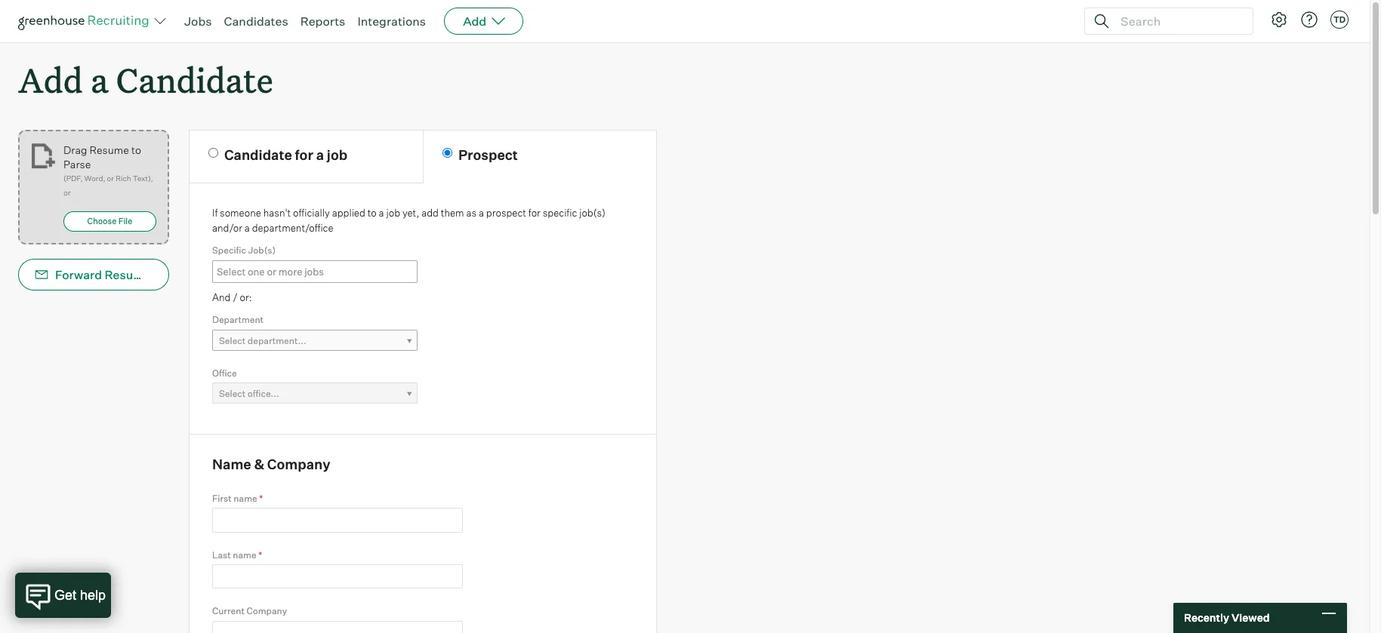 Task type: describe. For each thing, give the bounding box(es) containing it.
recently
[[1184, 612, 1230, 625]]

prospect
[[458, 147, 518, 163]]

a down the someone at the top of page
[[245, 222, 250, 234]]

department...
[[248, 335, 306, 346]]

forward resume via email
[[55, 268, 204, 283]]

to inside if someone hasn't officially applied to a job yet, add them as a prospect for specific job(s) and/or a department/office
[[368, 207, 377, 219]]

rich
[[116, 174, 131, 183]]

select department...
[[219, 335, 306, 346]]

Candidate for a job radio
[[208, 148, 218, 158]]

choose
[[87, 216, 117, 227]]

add button
[[444, 8, 524, 35]]

yet,
[[403, 207, 419, 219]]

first name *
[[212, 493, 263, 504]]

or:
[[240, 291, 252, 303]]

them
[[441, 207, 464, 219]]

and
[[212, 291, 231, 303]]

applied
[[332, 207, 365, 219]]

current
[[212, 606, 245, 618]]

name & company
[[212, 456, 331, 473]]

integrations
[[358, 14, 426, 29]]

specific
[[543, 207, 577, 219]]

word,
[[84, 174, 105, 183]]

0 vertical spatial company
[[267, 456, 331, 473]]

last name *
[[212, 550, 262, 561]]

resume for forward
[[105, 268, 151, 283]]

td
[[1334, 14, 1346, 25]]

candidate for a job
[[224, 147, 348, 163]]

recently viewed
[[1184, 612, 1270, 625]]

select office...
[[219, 388, 279, 400]]

candidates link
[[224, 14, 288, 29]]

0 horizontal spatial job
[[327, 147, 348, 163]]

name for last
[[233, 550, 257, 561]]

and/or
[[212, 222, 242, 234]]

someone
[[220, 207, 261, 219]]

0 horizontal spatial for
[[295, 147, 313, 163]]

td button
[[1328, 8, 1352, 32]]

job(s)
[[248, 245, 276, 256]]

drag resume to parse (pdf, word, or rich text), or
[[63, 144, 153, 197]]

td button
[[1331, 11, 1349, 29]]

add for add
[[463, 14, 487, 29]]

if
[[212, 207, 218, 219]]

Search text field
[[1117, 10, 1240, 32]]

specific job(s)
[[212, 245, 276, 256]]



Task type: locate. For each thing, give the bounding box(es) containing it.
None text field
[[212, 509, 463, 533]]

name
[[234, 493, 257, 504], [233, 550, 257, 561]]

job inside if someone hasn't officially applied to a job yet, add them as a prospect for specific job(s) and/or a department/office
[[386, 207, 400, 219]]

0 horizontal spatial or
[[63, 188, 71, 197]]

*
[[259, 493, 263, 504], [259, 550, 262, 561]]

(pdf,
[[63, 174, 83, 183]]

for up officially
[[295, 147, 313, 163]]

prospect
[[486, 207, 526, 219]]

candidates
[[224, 14, 288, 29]]

1 vertical spatial resume
[[105, 268, 151, 283]]

a right as
[[479, 207, 484, 219]]

viewed
[[1232, 612, 1270, 625]]

1 vertical spatial name
[[233, 550, 257, 561]]

job up applied
[[327, 147, 348, 163]]

resume left via
[[105, 268, 151, 283]]

and / or:
[[212, 291, 252, 303]]

1 horizontal spatial for
[[529, 207, 541, 219]]

a up officially
[[316, 147, 324, 163]]

1 vertical spatial job
[[386, 207, 400, 219]]

add
[[463, 14, 487, 29], [18, 57, 83, 102]]

select office... link
[[212, 383, 418, 405]]

add for add a candidate
[[18, 57, 83, 102]]

or down (pdf,
[[63, 188, 71, 197]]

first
[[212, 493, 232, 504]]

name right last at the left bottom of page
[[233, 550, 257, 561]]

1 vertical spatial to
[[368, 207, 377, 219]]

name
[[212, 456, 251, 473]]

select for select department...
[[219, 335, 246, 346]]

0 vertical spatial select
[[219, 335, 246, 346]]

jobs link
[[184, 14, 212, 29]]

current company
[[212, 606, 287, 618]]

officially
[[293, 207, 330, 219]]

for inside if someone hasn't officially applied to a job yet, add them as a prospect for specific job(s) and/or a department/office
[[529, 207, 541, 219]]

to up text),
[[131, 144, 141, 157]]

hasn't
[[263, 207, 291, 219]]

via
[[153, 268, 170, 283]]

0 vertical spatial job
[[327, 147, 348, 163]]

1 horizontal spatial job
[[386, 207, 400, 219]]

1 vertical spatial candidate
[[224, 147, 292, 163]]

* right last at the left bottom of page
[[259, 550, 262, 561]]

file
[[118, 216, 132, 227]]

resume inside drag resume to parse (pdf, word, or rich text), or
[[89, 144, 129, 157]]

0 horizontal spatial to
[[131, 144, 141, 157]]

1 vertical spatial company
[[247, 606, 287, 618]]

0 vertical spatial for
[[295, 147, 313, 163]]

to inside drag resume to parse (pdf, word, or rich text), or
[[131, 144, 141, 157]]

parse
[[63, 158, 91, 171]]

1 horizontal spatial to
[[368, 207, 377, 219]]

candidate down jobs
[[116, 57, 273, 102]]

text),
[[133, 174, 153, 183]]

to
[[131, 144, 141, 157], [368, 207, 377, 219]]

for
[[295, 147, 313, 163], [529, 207, 541, 219]]

choose file
[[87, 216, 132, 227]]

0 vertical spatial to
[[131, 144, 141, 157]]

forward
[[55, 268, 102, 283]]

last
[[212, 550, 231, 561]]

reports
[[300, 14, 346, 29]]

company right current
[[247, 606, 287, 618]]

a
[[91, 57, 108, 102], [316, 147, 324, 163], [379, 207, 384, 219], [479, 207, 484, 219], [245, 222, 250, 234]]

Prospect radio
[[443, 148, 452, 158]]

configure image
[[1271, 11, 1289, 29]]

email
[[172, 268, 204, 283]]

to right applied
[[368, 207, 377, 219]]

name for first
[[234, 493, 257, 504]]

0 vertical spatial candidate
[[116, 57, 273, 102]]

1 vertical spatial select
[[219, 388, 246, 400]]

department/office
[[252, 222, 334, 234]]

select down department
[[219, 335, 246, 346]]

job left yet,
[[386, 207, 400, 219]]

0 vertical spatial name
[[234, 493, 257, 504]]

* for last name *
[[259, 550, 262, 561]]

integrations link
[[358, 14, 426, 29]]

resume up rich
[[89, 144, 129, 157]]

as
[[466, 207, 477, 219]]

0 vertical spatial add
[[463, 14, 487, 29]]

job(s)
[[580, 207, 606, 219]]

jobs
[[184, 14, 212, 29]]

a left yet,
[[379, 207, 384, 219]]

1 select from the top
[[219, 335, 246, 346]]

department
[[212, 314, 264, 326]]

2 select from the top
[[219, 388, 246, 400]]

for left specific
[[529, 207, 541, 219]]

add a candidate
[[18, 57, 273, 102]]

resume for drag
[[89, 144, 129, 157]]

resume inside button
[[105, 268, 151, 283]]

0 vertical spatial *
[[259, 493, 263, 504]]

0 horizontal spatial add
[[18, 57, 83, 102]]

/
[[233, 291, 238, 303]]

company right "&"
[[267, 456, 331, 473]]

1 vertical spatial for
[[529, 207, 541, 219]]

None text field
[[213, 262, 426, 282], [212, 565, 463, 590], [212, 622, 463, 634], [213, 262, 426, 282], [212, 565, 463, 590], [212, 622, 463, 634]]

name right first
[[234, 493, 257, 504]]

0 vertical spatial resume
[[89, 144, 129, 157]]

* for first name *
[[259, 493, 263, 504]]

greenhouse recruiting image
[[18, 12, 154, 30]]

job
[[327, 147, 348, 163], [386, 207, 400, 219]]

a down greenhouse recruiting image
[[91, 57, 108, 102]]

office
[[212, 368, 237, 379]]

select for select office...
[[219, 388, 246, 400]]

resume
[[89, 144, 129, 157], [105, 268, 151, 283]]

add inside popup button
[[463, 14, 487, 29]]

&
[[254, 456, 264, 473]]

or left rich
[[107, 174, 114, 183]]

1 vertical spatial add
[[18, 57, 83, 102]]

0 vertical spatial or
[[107, 174, 114, 183]]

office...
[[248, 388, 279, 400]]

select department... link
[[212, 330, 418, 352]]

reports link
[[300, 14, 346, 29]]

1 vertical spatial *
[[259, 550, 262, 561]]

drag
[[63, 144, 87, 157]]

company
[[267, 456, 331, 473], [247, 606, 287, 618]]

candidate right candidate for a job option
[[224, 147, 292, 163]]

specific
[[212, 245, 246, 256]]

forward resume via email button
[[18, 259, 204, 291]]

select down office at the bottom of the page
[[219, 388, 246, 400]]

* down "&"
[[259, 493, 263, 504]]

add
[[422, 207, 439, 219]]

1 horizontal spatial or
[[107, 174, 114, 183]]

or
[[107, 174, 114, 183], [63, 188, 71, 197]]

select
[[219, 335, 246, 346], [219, 388, 246, 400]]

if someone hasn't officially applied to a job yet, add them as a prospect for specific job(s) and/or a department/office
[[212, 207, 606, 234]]

1 horizontal spatial add
[[463, 14, 487, 29]]

candidate
[[116, 57, 273, 102], [224, 147, 292, 163]]

1 vertical spatial or
[[63, 188, 71, 197]]



Task type: vqa. For each thing, say whether or not it's contained in the screenshot.
Resume
yes



